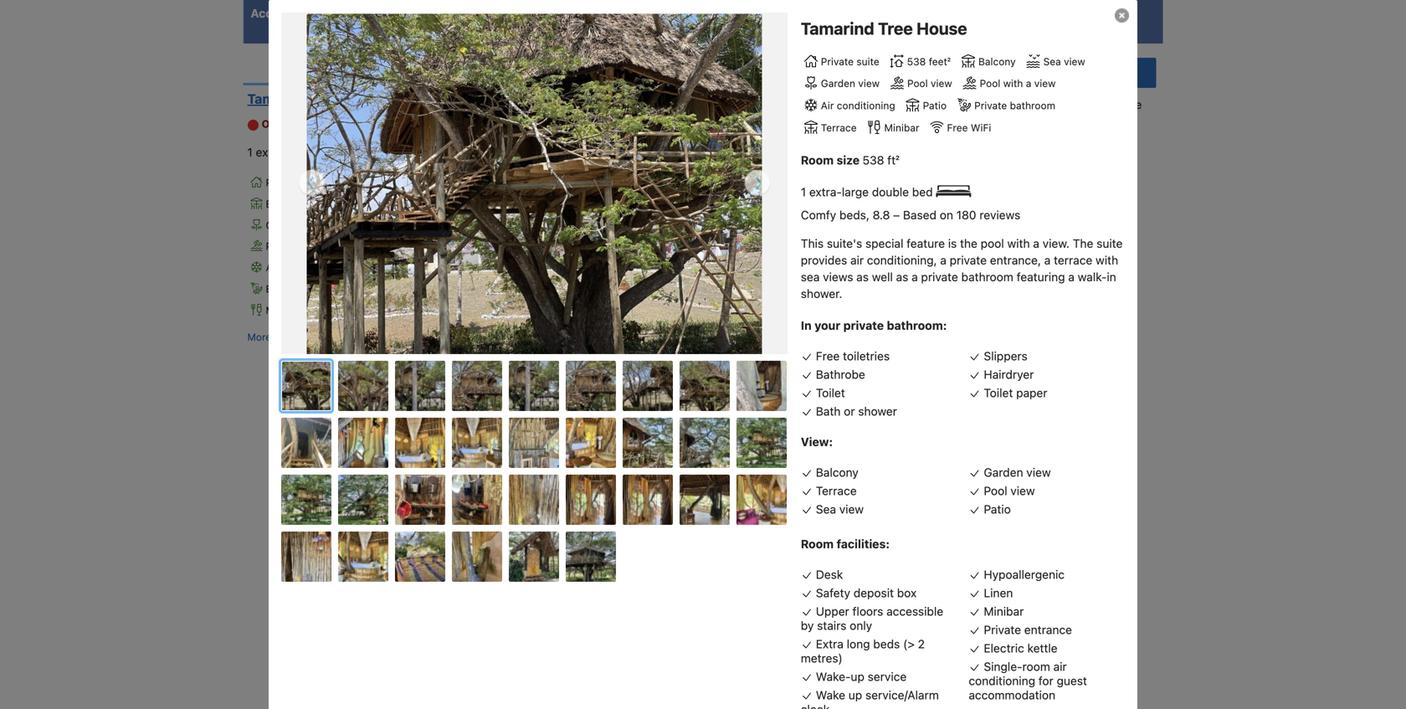 Task type: vqa. For each thing, say whether or not it's contained in the screenshot.
things
no



Task type: describe. For each thing, give the bounding box(es) containing it.
us$ for us$945
[[611, 490, 629, 500]]

house inside dialog dialog
[[917, 18, 967, 38]]

number
[[446, 6, 493, 20]]

safety deposit box
[[816, 586, 917, 600]]

3 cancellation from the top
[[752, 341, 813, 353]]

walk-
[[1078, 270, 1107, 284]]

services for before 17 june 2024
[[861, 229, 904, 240]]

the
[[1073, 236, 1094, 250]]

1 horizontal spatial suite
[[857, 56, 880, 67]]

2 vertical spatial terrace
[[816, 484, 857, 498]]

linen
[[984, 586, 1013, 600]]

3 good from the top
[[727, 429, 753, 441]]

0 horizontal spatial private suite
[[266, 177, 324, 188]]

1 as from the left
[[857, 270, 869, 284]]

3 2024 from the top
[[727, 357, 752, 369]]

1 inside dialog dialog
[[801, 185, 806, 199]]

3
[[632, 6, 639, 20]]

% for us$945
[[621, 473, 629, 483]]

0 vertical spatial minibar
[[884, 122, 920, 133]]

0 horizontal spatial conditioning
[[282, 262, 340, 273]]

a up ensuite bathroom
[[312, 240, 317, 252]]

0 vertical spatial 1
[[288, 118, 293, 130]]

1 5.00 from the top
[[631, 37, 650, 47]]

2 vertical spatial dinner
[[816, 656, 846, 667]]

0 vertical spatial is
[[1074, 98, 1083, 111]]

1 lunch from the top
[[777, 541, 803, 553]]

kettle
[[1028, 641, 1058, 655]]

with up in
[[1096, 253, 1119, 267]]

1 vertical spatial &
[[806, 541, 813, 553]]

amount
[[928, 23, 972, 37]]

1 horizontal spatial conditioning
[[837, 100, 895, 111]]

with up private bathroom
[[1003, 78, 1023, 89]]

excluded: for us$893
[[566, 380, 609, 390]]

includes 10% off property services for flexible to reschedule
[[727, 114, 904, 126]]

0 horizontal spatial tamarind
[[247, 91, 308, 107]]

1 excluded: from the top
[[566, 37, 609, 47]]

ensuite bathroom
[[266, 283, 349, 295]]

1 flexible to reschedule from the top
[[727, 136, 837, 147]]

available
[[806, 58, 847, 70]]

box
[[897, 586, 917, 600]]

2 breakfast, from the top
[[727, 656, 775, 667]]

0 vertical spatial private
[[950, 253, 987, 267]]

1 more details on meals and payment options image from the top
[[904, 90, 916, 102]]

sea
[[801, 270, 820, 284]]

off for cancellation
[[797, 229, 812, 240]]

air inside dialog dialog
[[821, 100, 834, 111]]

confirmation
[[1001, 98, 1071, 111]]

0 vertical spatial on
[[316, 118, 329, 130]]

included: 15 % vat for us$893
[[566, 363, 648, 373]]

slippers
[[984, 349, 1028, 363]]

0 horizontal spatial house
[[343, 91, 385, 107]]

2 vertical spatial &
[[806, 656, 813, 667]]

service
[[868, 670, 907, 683]]

photo of tamarind tree house #2 image
[[338, 361, 388, 411]]

price for 3 nights
[[580, 6, 679, 20]]

1 to from the top
[[768, 136, 779, 147]]

15 for us$803
[[610, 251, 619, 261]]

3 17 from the top
[[849, 452, 860, 463]]

free wifi inside dialog dialog
[[947, 122, 991, 133]]

up for wake
[[849, 688, 862, 702]]

1 person from the top
[[582, 53, 610, 63]]

0 horizontal spatial garden
[[266, 219, 300, 231]]

1 vertical spatial private
[[921, 270, 958, 284]]

guest
[[1057, 674, 1087, 688]]

1 non- from the top
[[727, 173, 752, 185]]

10% for cancellation
[[772, 229, 795, 240]]

desk
[[816, 567, 843, 581]]

1 parking from the top
[[772, 563, 811, 574]]

person for us$714
[[582, 170, 610, 180]]

2 horizontal spatial minibar
[[984, 604, 1024, 618]]

2 lunch from the top
[[777, 656, 803, 667]]

1 horizontal spatial pool view
[[907, 78, 952, 89]]

% for us$803
[[621, 251, 629, 261]]

breakfast for 2nd more details on meals and payment options icon from the top of the page
[[756, 319, 804, 330]]

1 tax from the top
[[671, 37, 684, 47]]

1 vat from the top
[[632, 20, 648, 30]]

4 includes from the top
[[727, 677, 770, 689]]

in
[[1107, 270, 1116, 284]]

1 horizontal spatial garden
[[821, 78, 856, 89]]

2 more details on meals and payment options image from the top
[[904, 317, 916, 329]]

before inside before 24 june 2024
[[816, 20, 847, 32]]

0 horizontal spatial feet²
[[371, 177, 393, 188]]

1 vertical spatial sea
[[328, 198, 346, 210]]

vat for us$945
[[632, 473, 648, 483]]

1 included: from the top
[[566, 20, 607, 30]]

2 reschedule from the top
[[781, 584, 837, 596]]

hypoallergenic
[[984, 567, 1065, 581]]

2 vertical spatial sea view
[[816, 502, 864, 516]]

photo of tamarind tree house #5 image
[[509, 361, 559, 411]]

included: for us$945
[[566, 473, 607, 483]]

night for us$893
[[629, 396, 650, 406]]

your choices
[[708, 6, 782, 20]]

with up ensuite bathroom
[[289, 240, 309, 252]]

1 vertical spatial terrace
[[374, 283, 410, 295]]

based
[[903, 208, 937, 222]]

1 cancellation from the top
[[752, 20, 813, 32]]

upper
[[816, 604, 849, 618]]

toilet paper
[[984, 386, 1048, 400]]

service/alarm
[[866, 688, 939, 702]]

1 vertical spatial occupancy image
[[455, 320, 466, 330]]

photo of tamarind tree house #31 image
[[452, 532, 502, 582]]

night for us$803
[[629, 284, 650, 294]]

accessible
[[887, 604, 944, 618]]

1 flexible from the top
[[727, 136, 766, 147]]

view:
[[801, 435, 833, 449]]

shower.
[[801, 287, 843, 300]]

large inside dialog dialog
[[842, 185, 869, 199]]

number of guests
[[446, 6, 550, 20]]

deposit
[[854, 586, 894, 600]]

1 breakfast, lunch & dinner included from the top
[[727, 541, 889, 553]]

with up entrance, at top right
[[1007, 236, 1030, 250]]

private entrance
[[984, 623, 1072, 636]]

0 vertical spatial dinner
[[784, 207, 814, 219]]

–
[[893, 208, 900, 222]]

% for us$714
[[621, 136, 629, 146]]

photo of tamarind tree house #23 image
[[509, 475, 559, 525]]

pool
[[981, 236, 1004, 250]]

photo of tamarind tree house #12 image
[[395, 418, 445, 468]]

ensuite
[[266, 283, 301, 295]]

0 horizontal spatial pool with a view
[[266, 240, 342, 252]]

1 night from the top
[[629, 53, 650, 63]]

us$ 5.00 city tax per person per night for us$945
[[566, 490, 684, 517]]

​
[[893, 537, 893, 551]]

comfy
[[801, 208, 836, 222]]

1 included: 15 % vat from the top
[[566, 20, 648, 30]]

1 good breakfast included from the top
[[727, 92, 848, 104]]

single-
[[984, 660, 1023, 673]]

3 breakfast from the top
[[756, 429, 804, 441]]

2 good from the top
[[727, 319, 753, 330]]

1 vertical spatial tree
[[311, 91, 340, 107]]

us$ 5.00 city tax per person per night for us$803
[[566, 268, 684, 294]]

tamarind tree house inside dialog dialog
[[801, 18, 967, 38]]

breakfast
[[727, 207, 772, 219]]

photo of tamarind tree house #13 image
[[452, 418, 502, 468]]

city for us$803
[[652, 268, 669, 278]]

room for room facilities: ​
[[801, 537, 834, 551]]

1 free cancellation from the top
[[727, 20, 813, 32]]

538 feet² inside dialog dialog
[[907, 56, 951, 67]]

photo of tamarind tree house #28 image
[[281, 532, 331, 582]]

shower
[[858, 404, 897, 418]]

0 horizontal spatial 538
[[349, 177, 368, 188]]

4 before from the top
[[816, 452, 847, 463]]

wake-
[[816, 670, 851, 683]]

included up wake-up service
[[849, 656, 889, 667]]

this suite's special feature is the pool with a view. the suite provides air conditioning, a private entrance, a terrace with sea views as well as a private bathroom featuring a walk-in shower.
[[801, 236, 1123, 300]]

ft²
[[888, 153, 900, 167]]

0 horizontal spatial sea view
[[328, 198, 370, 210]]

0 vertical spatial occupancy image
[[444, 208, 455, 219]]

0 vertical spatial extra-
[[256, 145, 288, 159]]

3 includes from the top
[[727, 563, 770, 574]]

2 includes from the top
[[727, 229, 770, 240]]

2 17 from the top
[[849, 341, 860, 353]]

clock
[[801, 702, 830, 709]]

stairs
[[817, 618, 847, 632]]

1 vertical spatial 538
[[863, 153, 884, 167]]

room
[[1023, 660, 1050, 673]]

1 plans from the top
[[849, 136, 875, 147]]

view.
[[1043, 236, 1070, 250]]

3 good breakfast included from the top
[[727, 429, 848, 441]]

5.00 for us$714
[[631, 153, 650, 163]]

0 horizontal spatial free wifi
[[326, 304, 370, 316]]

2 2024 from the top
[[727, 267, 752, 279]]

more
[[247, 331, 271, 343]]

2 vertical spatial private
[[844, 318, 884, 332]]

5.00 for us$945
[[631, 490, 650, 500]]

electric
[[984, 641, 1024, 655]]

featuring
[[1017, 270, 1065, 284]]

photo of tamarind tree house #26 image
[[680, 475, 730, 525]]

1 % from the top
[[621, 20, 629, 30]]

1 us$ 5.00 city tax per person per night from the top
[[566, 37, 684, 63]]

toilet for toilet paper
[[984, 386, 1013, 400]]

2 breakfast, lunch & dinner included from the top
[[727, 656, 889, 667]]

1 good from the top
[[727, 92, 753, 104]]

1 vertical spatial air
[[266, 262, 279, 273]]

discount
[[762, 58, 803, 70]]

0 horizontal spatial balcony
[[266, 198, 303, 210]]

excluded: for us$803
[[566, 268, 609, 278]]

more link
[[247, 328, 271, 345]]

for inside single-room air conditioning for guest accommodation
[[1039, 674, 1054, 688]]

or
[[844, 404, 855, 418]]

1 vertical spatial garden view
[[266, 219, 325, 231]]

2 includes parking from the top
[[727, 677, 811, 689]]

2 free cancellation from the top
[[727, 251, 813, 263]]

0 vertical spatial garden view
[[821, 78, 880, 89]]

well
[[872, 270, 893, 284]]

included down the available
[[807, 92, 848, 104]]

single-room air conditioning for guest accommodation
[[969, 660, 1087, 702]]

air inside this suite's special feature is the pool with a view. the suite provides air conditioning, a private entrance, a terrace with sea views as well as a private bathroom featuring a walk-in shower.
[[851, 253, 864, 267]]

2024 inside before 24 june 2024
[[727, 36, 752, 48]]

photo of tamarind tree house #30 image
[[395, 532, 445, 582]]

0 vertical spatial 1 extra-large double bed
[[247, 145, 383, 159]]

june down special
[[863, 251, 886, 263]]

2 before from the top
[[816, 251, 847, 263]]

select
[[928, 6, 965, 20]]

of
[[496, 6, 507, 20]]

bathroom for ensuite bathroom
[[303, 283, 349, 295]]

more details on meals and payment options image
[[904, 205, 916, 217]]

0 horizontal spatial suite
[[301, 177, 324, 188]]

dialog dialog
[[269, 0, 1406, 709]]

0 vertical spatial photo of tamarind tree house #1 image
[[307, 14, 762, 355]]

breakfast & dinner included
[[727, 207, 858, 219]]

1 vertical spatial wifi
[[350, 304, 370, 316]]

wake up service/alarm clock
[[801, 688, 939, 709]]

1 vertical spatial dinner
[[816, 541, 846, 553]]

included: 15 % vat for us$803
[[566, 251, 648, 261]]

select amount
[[928, 6, 972, 37]]

us$918
[[562, 543, 614, 559]]

terrace
[[1054, 253, 1093, 267]]

conditioning,
[[867, 253, 937, 267]]

included up the suite's
[[817, 207, 858, 219]]

us$803
[[562, 209, 616, 225]]

bath or shower
[[816, 404, 897, 418]]

photo of tamarind tree house #6 image
[[566, 361, 616, 411]]

3 before from the top
[[816, 341, 847, 353]]

bath
[[816, 404, 841, 418]]

feature
[[907, 236, 945, 250]]

photo of tamarind tree house #11 image
[[338, 418, 388, 468]]

a up 'featuring'
[[1044, 253, 1051, 267]]

breakfast for 1st more details on meals and payment options icon from the top
[[756, 92, 804, 104]]

0 horizontal spatial tamarind tree house
[[247, 91, 385, 107]]

confirmation is immediate
[[1001, 98, 1142, 111]]

a up confirmation
[[1026, 78, 1032, 89]]

only 1 left on our site
[[262, 118, 371, 130]]

1 change from the top
[[727, 151, 762, 162]]

beds
[[873, 637, 900, 651]]

june inside before 24 june 2024
[[865, 20, 888, 32]]

i'll reserve button
[[987, 58, 1157, 88]]

24
[[849, 20, 862, 32]]

0 vertical spatial sea view
[[1044, 56, 1085, 67]]

only
[[850, 618, 872, 632]]

4 free cancellation from the top
[[727, 452, 813, 463]]

bathroom:
[[887, 318, 947, 332]]

air conditioning inside dialog dialog
[[821, 100, 895, 111]]

bathroom for private bathroom
[[1010, 100, 1056, 111]]

2 horizontal spatial pool view
[[984, 484, 1035, 498]]

photo of tamarind tree house #4 image
[[452, 361, 502, 411]]

photo of tamarind tree house #10 image
[[281, 418, 331, 468]]

immediate
[[1086, 98, 1142, 111]]

long
[[847, 637, 870, 651]]

night for us$945
[[629, 507, 650, 517]]

photo of tamarind tree house #24 image
[[566, 475, 616, 525]]

2 horizontal spatial garden
[[984, 465, 1023, 479]]

1 vertical spatial photo of tamarind tree house #1 image
[[282, 362, 332, 412]]

2 as from the left
[[896, 270, 909, 284]]

bathroom inside this suite's special feature is the pool with a view. the suite provides air conditioning, a private entrance, a terrace with sea views as well as a private bathroom featuring a walk-in shower.
[[961, 270, 1014, 284]]

suite inside this suite's special feature is the pool with a view. the suite provides air conditioning, a private entrance, a terrace with sea views as well as a private bathroom featuring a walk-in shower.
[[1097, 236, 1123, 250]]

1 if plans change from the top
[[727, 136, 875, 162]]

2 vertical spatial balcony
[[816, 465, 859, 479]]

3 before 17 june 2024 from the top
[[727, 452, 886, 479]]

your
[[815, 318, 841, 332]]

1 includes parking from the top
[[727, 563, 811, 574]]

1 vertical spatial minibar
[[266, 304, 301, 316]]

0 vertical spatial sea
[[1044, 56, 1061, 67]]

2
[[918, 637, 925, 651]]

0 horizontal spatial double
[[319, 145, 356, 159]]

photo of tamarind tree house #29 image
[[338, 532, 388, 582]]

air inside single-room air conditioning for guest accommodation
[[1054, 660, 1067, 673]]

vat for us$893
[[632, 363, 648, 373]]

2 parking from the top
[[772, 677, 811, 689]]

2 vertical spatial patio
[[984, 502, 1011, 516]]

wake
[[816, 688, 846, 702]]

floors
[[853, 604, 883, 618]]

0 vertical spatial terrace
[[821, 122, 857, 133]]

1 vertical spatial air conditioning
[[266, 262, 340, 273]]

a down conditioning,
[[912, 270, 918, 284]]

0 vertical spatial balcony
[[979, 56, 1016, 67]]

extra long beds (> 2 metres)
[[801, 637, 925, 665]]

entrance
[[1024, 623, 1072, 636]]

2 horizontal spatial garden view
[[984, 465, 1051, 479]]

photo of tamarind tree house #7 image
[[623, 361, 673, 411]]



Task type: locate. For each thing, give the bounding box(es) containing it.
tamarind inside dialog dialog
[[801, 18, 874, 38]]

0 vertical spatial house
[[917, 18, 967, 38]]

2 vertical spatial before 17 june 2024
[[727, 452, 886, 479]]

extra- inside dialog dialog
[[809, 185, 842, 199]]

2 15 from the top
[[610, 136, 619, 146]]

wake-up service
[[816, 670, 907, 683]]

2 horizontal spatial 538
[[907, 56, 926, 67]]

3 % from the top
[[621, 251, 629, 261]]

1 vertical spatial balcony
[[266, 198, 303, 210]]

tree right 24
[[878, 18, 913, 38]]

your
[[708, 6, 735, 20]]

1 vertical spatial to
[[768, 584, 779, 596]]

tamarind tree house link
[[247, 90, 429, 107]]

1 horizontal spatial tamarind tree house
[[801, 18, 967, 38]]

4 included: 15 % vat from the top
[[566, 363, 648, 373]]

0 vertical spatial if plans change
[[727, 136, 875, 162]]

1 vertical spatial 10%
[[772, 229, 795, 240]]

2 before 17 june 2024 from the top
[[727, 341, 886, 369]]

1 horizontal spatial extra-
[[809, 185, 842, 199]]

0 horizontal spatial tree
[[311, 91, 340, 107]]

us$945
[[562, 431, 616, 447]]

non-refundable
[[727, 173, 807, 185], [727, 622, 807, 634]]

1 vertical spatial 538 feet²
[[349, 177, 393, 188]]

before
[[816, 20, 847, 32], [816, 251, 847, 263], [816, 341, 847, 353], [816, 452, 847, 463]]

15 left photo of tamarind tree house #7
[[610, 363, 619, 373]]

0 horizontal spatial 538 feet²
[[349, 177, 393, 188]]

included: for us$893
[[566, 363, 607, 373]]

1 2024 from the top
[[727, 36, 752, 48]]

included: down photo of tamarind tree house #15
[[566, 473, 607, 483]]

2 cancellation from the top
[[752, 251, 813, 263]]

choices
[[738, 6, 782, 20]]

15
[[610, 20, 619, 30], [610, 136, 619, 146], [610, 251, 619, 261], [610, 363, 619, 373], [610, 473, 619, 483]]

vat for us$714
[[632, 136, 648, 146]]

if up size
[[840, 136, 846, 147]]

us$ up us$945
[[611, 380, 629, 390]]

sea down our
[[328, 198, 346, 210]]

0 horizontal spatial bed
[[359, 145, 379, 159]]

photo of tamarind tree house #19 image
[[281, 475, 331, 525]]

1 horizontal spatial air
[[821, 100, 834, 111]]

bathroom right ensuite
[[303, 283, 349, 295]]

1 horizontal spatial feet²
[[929, 56, 951, 67]]

free
[[727, 20, 749, 32], [947, 122, 968, 133], [727, 251, 749, 263], [326, 304, 347, 316], [727, 341, 749, 353], [816, 349, 840, 363], [727, 452, 749, 463]]

0 vertical spatial wifi
[[971, 122, 991, 133]]

photo of tamarind tree house #17 image
[[680, 418, 730, 468]]

5 tax from the top
[[671, 490, 684, 500]]

refundable
[[752, 173, 807, 185], [752, 622, 807, 634]]

pool with a view up ensuite bathroom
[[266, 240, 342, 252]]

1 horizontal spatial 1
[[288, 118, 293, 130]]

tax for us$803
[[671, 268, 684, 278]]

us$ 5.00 city tax per person per night
[[566, 37, 684, 63], [566, 153, 684, 180], [566, 268, 684, 294], [566, 380, 684, 406], [566, 490, 684, 517]]

photo of tamarind tree house #16 image
[[623, 418, 673, 468]]

us$ down us$714
[[611, 153, 629, 163]]

1 vertical spatial good
[[727, 319, 753, 330]]

garden
[[821, 78, 856, 89], [266, 219, 300, 231], [984, 465, 1023, 479]]

up inside wake up service/alarm clock
[[849, 688, 862, 702]]

bed
[[359, 145, 379, 159], [912, 185, 933, 199]]

1 vertical spatial up
[[849, 688, 862, 702]]

2 horizontal spatial suite
[[1097, 236, 1123, 250]]

4 person from the top
[[582, 396, 610, 406]]

2 us$ 5.00 city tax per person per night from the top
[[566, 153, 684, 180]]

2 off from the top
[[797, 229, 812, 240]]

parking up clock
[[772, 677, 811, 689]]

us$ down photo of tamarind tree house #16
[[611, 490, 629, 500]]

2 vertical spatial good breakfast included
[[727, 429, 848, 441]]

us$714
[[562, 94, 613, 110]]

4 vat from the top
[[632, 363, 648, 373]]

2 room from the top
[[801, 537, 834, 551]]

0 vertical spatial 538
[[907, 56, 926, 67]]

1 vertical spatial lunch
[[777, 656, 803, 667]]

tamarind up the available
[[801, 18, 874, 38]]

provides
[[801, 253, 847, 267]]

person up us$714
[[582, 53, 610, 63]]

per
[[566, 53, 580, 63], [613, 53, 627, 63], [566, 170, 580, 180], [613, 170, 627, 180], [566, 284, 580, 294], [613, 284, 627, 294], [566, 396, 580, 406], [613, 396, 627, 406], [566, 507, 580, 517], [613, 507, 627, 517]]

breakfast, lunch & dinner included up desk
[[727, 541, 889, 553]]

cancellation down this
[[752, 251, 813, 263]]

0 vertical spatial up
[[851, 670, 865, 683]]

15 right price
[[610, 20, 619, 30]]

nights
[[642, 6, 679, 20]]

1 vertical spatial pool with a view
[[266, 240, 342, 252]]

tax for us$945
[[671, 490, 684, 500]]

photo of tamarind tree house #8 image
[[680, 361, 730, 411]]

bathroom down entrance, at top right
[[961, 270, 1014, 284]]

upper floors accessible by stairs only
[[801, 604, 944, 632]]

a left the view.
[[1033, 236, 1040, 250]]

1 includes from the top
[[727, 114, 770, 126]]

2 vertical spatial suite
[[1097, 236, 1123, 250]]

2 refundable from the top
[[752, 622, 807, 634]]

reschedule down desk
[[781, 584, 837, 596]]

person up the us$918
[[582, 507, 610, 517]]

us$ up us$893 on the top left
[[611, 268, 629, 278]]

5 vat from the top
[[632, 473, 648, 483]]

city for us$945
[[652, 490, 669, 500]]

3 vat from the top
[[632, 251, 648, 261]]

5.00 for us$893
[[631, 380, 650, 390]]

a down feature
[[940, 253, 947, 267]]

cancellation down "in"
[[752, 341, 813, 353]]

breakfast, lunch & dinner included
[[727, 541, 889, 553], [727, 656, 889, 667]]

photo of tamarind tree house #25 image
[[623, 475, 673, 525]]

us$ for us$803
[[611, 268, 629, 278]]

city
[[652, 37, 669, 47], [652, 153, 669, 163], [652, 268, 669, 278], [652, 380, 669, 390], [652, 490, 669, 500]]

•
[[711, 174, 716, 185]]

us$ for us$893
[[611, 380, 629, 390]]

4 2024 from the top
[[727, 468, 752, 479]]

garden down the available
[[821, 78, 856, 89]]

is inside this suite's special feature is the pool with a view. the suite provides air conditioning, a private entrance, a terrace with sea views as well as a private bathroom featuring a walk-in shower.
[[948, 236, 957, 250]]

0 vertical spatial includes parking
[[727, 563, 811, 574]]

in
[[801, 318, 812, 332]]

photo of tamarind tree house #1 image
[[307, 14, 762, 355], [282, 362, 332, 412]]

photo of tamarind tree house #27 image
[[737, 475, 787, 525]]

plans up room size 538 ft²
[[849, 136, 875, 147]]

for
[[612, 6, 629, 20], [1039, 674, 1054, 688]]

& right breakfast
[[774, 207, 782, 219]]

0 vertical spatial large
[[288, 145, 315, 159]]

5 night from the top
[[629, 507, 650, 517]]

type
[[348, 6, 376, 20]]

5.00
[[631, 37, 650, 47], [631, 153, 650, 163], [631, 268, 650, 278], [631, 380, 650, 390], [631, 490, 650, 500]]

included: 15 % vat for us$714
[[566, 136, 648, 146]]

17
[[849, 251, 860, 263], [849, 341, 860, 353], [849, 452, 860, 463]]

1 horizontal spatial bed
[[912, 185, 933, 199]]

1 15 from the top
[[610, 20, 619, 30]]

pool with a view up private bathroom
[[980, 78, 1056, 89]]

4 excluded: from the top
[[566, 380, 609, 390]]

photo of tamarind tree house #20 image
[[338, 475, 388, 525]]

0 vertical spatial lunch
[[777, 541, 803, 553]]

1 17 from the top
[[849, 251, 860, 263]]

2 5.00 from the top
[[631, 153, 650, 163]]

4 15 from the top
[[610, 363, 619, 373]]

city for us$893
[[652, 380, 669, 390]]

flexible to reschedule
[[727, 136, 837, 147], [727, 584, 837, 596]]

&
[[774, 207, 782, 219], [806, 541, 813, 553], [806, 656, 813, 667]]

1 vertical spatial patio
[[365, 262, 389, 273]]

5 us$ from the top
[[611, 490, 629, 500]]

2 vertical spatial sea
[[816, 502, 836, 516]]

3 included: from the top
[[566, 251, 607, 261]]

2 night from the top
[[629, 170, 650, 180]]

conditioning up room size 538 ft²
[[837, 100, 895, 111]]

1 includes 10% off property services from the top
[[727, 114, 904, 126]]

services up ft²
[[861, 114, 904, 126]]

2 toilet from the left
[[984, 386, 1013, 400]]

to up breakfast & dinner included
[[768, 136, 779, 147]]

3 15 from the top
[[610, 251, 619, 261]]

a down terrace
[[1068, 270, 1075, 284]]

double inside dialog dialog
[[872, 185, 909, 199]]

person for us$803
[[582, 284, 610, 294]]

private bathroom
[[974, 100, 1056, 111]]

4 us$ from the top
[[611, 380, 629, 390]]

as left the well
[[857, 270, 869, 284]]

toiletries
[[843, 349, 890, 363]]

june
[[865, 20, 888, 32], [863, 251, 886, 263], [863, 341, 886, 353], [863, 452, 886, 463]]

1 horizontal spatial double
[[872, 185, 909, 199]]

0 horizontal spatial on
[[316, 118, 329, 130]]

non-
[[727, 173, 752, 185], [727, 622, 752, 634]]

0 horizontal spatial is
[[948, 236, 957, 250]]

1 vertical spatial good breakfast included
[[727, 319, 848, 330]]

15 for us$945
[[610, 473, 619, 483]]

1 horizontal spatial is
[[1074, 98, 1083, 111]]

good breakfast included down the shower.
[[727, 319, 848, 330]]

2 change from the top
[[727, 600, 762, 611]]

property for before
[[814, 229, 858, 240]]

before 17 june 2024 down this
[[727, 251, 886, 279]]

room facilities: ​
[[801, 537, 893, 551]]

1 horizontal spatial free wifi
[[947, 122, 991, 133]]

included down the shower.
[[807, 319, 848, 330]]

before down the suite's
[[816, 251, 847, 263]]

double up –
[[872, 185, 909, 199]]

1 vertical spatial free wifi
[[326, 304, 370, 316]]

terrace
[[821, 122, 857, 133], [374, 283, 410, 295], [816, 484, 857, 498]]

photo of tamarind tree house #15 image
[[566, 418, 616, 468]]

2 non-refundable from the top
[[727, 622, 807, 634]]

0 vertical spatial garden
[[821, 78, 856, 89]]

included left the ​
[[849, 541, 889, 553]]

occupancy image
[[444, 93, 455, 104], [455, 93, 466, 104], [455, 208, 466, 219], [444, 320, 455, 330], [444, 542, 455, 553], [455, 542, 466, 553]]

15 for us$714
[[610, 136, 619, 146]]

1 vertical spatial if
[[840, 584, 846, 596]]

includes 10% off property services
[[727, 114, 904, 126], [727, 229, 904, 240]]

2 plans from the top
[[849, 584, 875, 596]]

includes 10% off property services for free cancellation
[[727, 229, 904, 240]]

room
[[801, 153, 834, 167], [801, 537, 834, 551]]

minibar up ft²
[[884, 122, 920, 133]]

photo of tamarind tree house #22 image
[[452, 475, 502, 525]]

good
[[727, 92, 753, 104], [727, 319, 753, 330], [727, 429, 753, 441]]

breakfast, left metres)
[[727, 656, 775, 667]]

& left facilities:
[[806, 541, 813, 553]]

private suite inside dialog dialog
[[821, 56, 880, 67]]

on inside dialog dialog
[[940, 208, 953, 222]]

1 breakfast, from the top
[[727, 541, 775, 553]]

size
[[837, 153, 860, 167]]

photo of tamarind tree house #18 image
[[737, 418, 787, 468]]

2 vertical spatial 17
[[849, 452, 860, 463]]

off for to
[[797, 114, 812, 126]]

excluded: for us$945
[[566, 490, 609, 500]]

property for if
[[814, 114, 858, 126]]

tax for us$714
[[671, 153, 684, 163]]

room left size
[[801, 153, 834, 167]]

metres)
[[801, 651, 843, 665]]

private
[[821, 56, 854, 67], [974, 100, 1007, 111], [266, 177, 299, 188], [984, 623, 1021, 636]]

% for us$893
[[621, 363, 629, 373]]

2024
[[727, 36, 752, 48], [727, 267, 752, 279], [727, 357, 752, 369], [727, 468, 752, 479]]

2 % from the top
[[621, 136, 629, 146]]

included down the bath
[[807, 429, 848, 441]]

up for wake-
[[851, 670, 865, 683]]

0 vertical spatial for
[[612, 6, 629, 20]]

2 horizontal spatial patio
[[984, 502, 1011, 516]]

private down the
[[950, 253, 987, 267]]

accommodation type
[[251, 6, 376, 20]]

garden up ensuite
[[266, 219, 300, 231]]

0 vertical spatial refundable
[[752, 173, 807, 185]]

is
[[1074, 98, 1083, 111], [948, 236, 957, 250]]

us$ 5.00 city tax per person per night for us$893
[[566, 380, 684, 406]]

excluded: down price
[[566, 37, 609, 47]]

only
[[262, 118, 285, 130]]

by
[[801, 618, 814, 632]]

included: 15 % vat down us$803
[[566, 251, 648, 261]]

1 non-refundable from the top
[[727, 173, 807, 185]]

pool with a view inside dialog dialog
[[980, 78, 1056, 89]]

price
[[580, 6, 609, 20]]

on left our
[[316, 118, 329, 130]]

4 % from the top
[[621, 363, 629, 373]]

photo of tamarind tree house #14 image
[[509, 418, 559, 468]]

private suite down 24
[[821, 56, 880, 67]]

0 horizontal spatial 1
[[247, 145, 253, 159]]

(>
[[903, 637, 915, 651]]

4 tax from the top
[[671, 380, 684, 390]]

room size 538 ft²
[[801, 153, 900, 167]]

is down i'll reserve button
[[1074, 98, 1083, 111]]

vat for us$803
[[632, 251, 648, 261]]

included: for us$714
[[566, 136, 607, 146]]

us$ 5.00 city tax per person per night up the us$918
[[566, 490, 684, 517]]

2 us$ from the top
[[611, 153, 629, 163]]

patio
[[923, 100, 947, 111], [365, 262, 389, 273], [984, 502, 1011, 516]]

conditioning inside single-room air conditioning for guest accommodation
[[969, 674, 1036, 688]]

1 city from the top
[[652, 37, 669, 47]]

8.8
[[873, 208, 890, 222]]

bathroom down i'll reserve button
[[1010, 100, 1056, 111]]

2 flexible from the top
[[727, 584, 766, 596]]

off down discount available
[[797, 114, 812, 126]]

5 15 from the top
[[610, 473, 619, 483]]

0 vertical spatial flexible to reschedule
[[727, 136, 837, 147]]

photo of tamarind tree house #21 image
[[395, 475, 445, 525]]

2 person from the top
[[582, 170, 610, 180]]

night for us$714
[[629, 170, 650, 180]]

1 before 17 june 2024 from the top
[[727, 251, 886, 279]]

lunch down by
[[777, 656, 803, 667]]

site
[[352, 118, 371, 130]]

0 vertical spatial breakfast, lunch & dinner included
[[727, 541, 889, 553]]

included: 15 % vat right guests
[[566, 20, 648, 30]]

1 horizontal spatial balcony
[[816, 465, 859, 479]]

1 vertical spatial private suite
[[266, 177, 324, 188]]

0 vertical spatial conditioning
[[837, 100, 895, 111]]

2 vertical spatial good
[[727, 429, 753, 441]]

conditioning down single-
[[969, 674, 1036, 688]]

1 vertical spatial air
[[1054, 660, 1067, 673]]

15 for us$893
[[610, 363, 619, 373]]

1 horizontal spatial air
[[1054, 660, 1067, 673]]

2 vertical spatial breakfast
[[756, 429, 804, 441]]

services down 8.8
[[861, 229, 904, 240]]

us$ 5.00 city tax per person per night up us$803
[[566, 153, 684, 180]]

garden view up ensuite
[[266, 219, 325, 231]]

2 vertical spatial 1
[[801, 185, 806, 199]]

0 vertical spatial tamarind tree house
[[801, 18, 967, 38]]

balcony
[[979, 56, 1016, 67], [266, 198, 303, 210], [816, 465, 859, 479]]

4 5.00 from the top
[[631, 380, 650, 390]]

includes parking up clock
[[727, 677, 811, 689]]

bed inside dialog dialog
[[912, 185, 933, 199]]

balcony down "view:" on the right bottom
[[816, 465, 859, 479]]

before 17 june 2024 down "in"
[[727, 341, 886, 369]]

1 off from the top
[[797, 114, 812, 126]]

tax for us$893
[[671, 380, 684, 390]]

0 vertical spatial non-
[[727, 173, 752, 185]]

includes down discount
[[727, 114, 770, 126]]

person up us$893 on the top left
[[582, 284, 610, 294]]

1 toilet from the left
[[816, 386, 845, 400]]

is left the
[[948, 236, 957, 250]]

bed up more details on meals and payment options image
[[912, 185, 933, 199]]

minibar down ensuite
[[266, 304, 301, 316]]

5 excluded: from the top
[[566, 490, 609, 500]]

3 us$ 5.00 city tax per person per night from the top
[[566, 268, 684, 294]]

to
[[768, 136, 779, 147], [768, 584, 779, 596]]

parking
[[772, 563, 811, 574], [772, 677, 811, 689]]

comfy beds, 8.8 –                       based on  180 reviews
[[801, 208, 1021, 222]]

person for us$945
[[582, 507, 610, 517]]

non- right •
[[727, 173, 752, 185]]

included
[[807, 92, 848, 104], [817, 207, 858, 219], [807, 319, 848, 330], [807, 429, 848, 441], [849, 541, 889, 553], [849, 656, 889, 667]]

2 services from the top
[[861, 229, 904, 240]]

includes parking
[[727, 563, 811, 574], [727, 677, 811, 689]]

1 us$ from the top
[[611, 37, 629, 47]]

dinner up this
[[784, 207, 814, 219]]

photo of tamarind tree house #3 image
[[395, 361, 445, 411]]

1 extra-large double bed inside dialog dialog
[[801, 185, 936, 199]]

toilet up the bath
[[816, 386, 845, 400]]

10% for to
[[772, 114, 795, 126]]

photo of tamarind tree house #9 image
[[737, 361, 787, 411]]

15 down us$803
[[610, 251, 619, 261]]

2 vertical spatial occupancy image
[[444, 430, 455, 441]]

room for room size 538 ft²
[[801, 153, 834, 167]]

guests
[[510, 6, 550, 20]]

1 vertical spatial tamarind
[[247, 91, 308, 107]]

photo of tamarind tree house #32 image
[[509, 532, 559, 582]]

1 vertical spatial includes parking
[[727, 677, 811, 689]]

cancellation down choices on the top right
[[752, 20, 813, 32]]

1 refundable from the top
[[752, 173, 807, 185]]

1 vertical spatial 1
[[247, 145, 253, 159]]

up up wake up service/alarm clock
[[851, 670, 865, 683]]

free cancellation down this
[[727, 251, 813, 263]]

toilet for toilet
[[816, 386, 845, 400]]

& down by
[[806, 656, 813, 667]]

balcony down only
[[266, 198, 303, 210]]

air up ensuite
[[266, 262, 279, 273]]

17 down the suite's
[[849, 251, 860, 263]]

included: for us$803
[[566, 251, 607, 261]]

included: 15 % vat for us$945
[[566, 473, 648, 483]]

0 vertical spatial 538 feet²
[[907, 56, 951, 67]]

free wifi down private bathroom
[[947, 122, 991, 133]]

extra-
[[256, 145, 288, 159], [809, 185, 842, 199]]

suite right the the at right top
[[1097, 236, 1123, 250]]

0 horizontal spatial air conditioning
[[266, 262, 340, 273]]

1 reschedule from the top
[[781, 136, 837, 147]]

tamarind tree house up 'only 1 left on our site'
[[247, 91, 385, 107]]

us$ for us$714
[[611, 153, 629, 163]]

double down our
[[319, 145, 356, 159]]

excluded: for us$714
[[566, 153, 609, 163]]

5 % from the top
[[621, 473, 629, 483]]

2 to from the top
[[768, 584, 779, 596]]

i'll reserve
[[1043, 66, 1100, 80]]

2 good breakfast included from the top
[[727, 319, 848, 330]]

5.00 for us$803
[[631, 268, 650, 278]]

3 night from the top
[[629, 284, 650, 294]]

city for us$714
[[652, 153, 669, 163]]

flexible
[[727, 136, 766, 147], [727, 584, 766, 596]]

balcony up private bathroom
[[979, 56, 1016, 67]]

2 if from the top
[[840, 584, 846, 596]]

lunch down photo of tamarind tree house #27
[[777, 541, 803, 553]]

includes 10% off property services up size
[[727, 114, 904, 126]]

0 horizontal spatial air
[[851, 253, 864, 267]]

person
[[582, 53, 610, 63], [582, 170, 610, 180], [582, 284, 610, 294], [582, 396, 610, 406], [582, 507, 610, 517]]

0 vertical spatial 17
[[849, 251, 860, 263]]

bathroom
[[1010, 100, 1056, 111], [961, 270, 1014, 284], [303, 283, 349, 295]]

1 vertical spatial off
[[797, 229, 812, 240]]

2 includes 10% off property services from the top
[[727, 229, 904, 240]]

private
[[950, 253, 987, 267], [921, 270, 958, 284], [844, 318, 884, 332]]

suite down 'only 1 left on our site'
[[301, 177, 324, 188]]

june down in your private bathroom:
[[863, 341, 886, 353]]

1 horizontal spatial 538 feet²
[[907, 56, 951, 67]]

tamarind tree house up the available
[[801, 18, 967, 38]]

1 horizontal spatial sea view
[[816, 502, 864, 516]]

1 if from the top
[[840, 136, 846, 147]]

photo of tamarind tree house #33 image
[[566, 532, 616, 582]]

2 horizontal spatial sea view
[[1044, 56, 1085, 67]]

views
[[823, 270, 853, 284]]

us$ 5.00 city tax per person per night up photo of tamarind tree house #16
[[566, 380, 684, 406]]

occupancy image
[[444, 208, 455, 219], [455, 320, 466, 330], [444, 430, 455, 441]]

0 vertical spatial &
[[774, 207, 782, 219]]

1 vertical spatial pool view
[[350, 219, 395, 231]]

0 horizontal spatial for
[[612, 6, 629, 20]]

left
[[296, 118, 314, 130]]

paper
[[1016, 386, 1048, 400]]

1 horizontal spatial for
[[1039, 674, 1054, 688]]

0 vertical spatial reschedule
[[781, 136, 837, 147]]

us$ down price for 3 nights
[[611, 37, 629, 47]]

pool
[[907, 78, 928, 89], [980, 78, 1001, 89], [350, 219, 370, 231], [266, 240, 286, 252], [984, 484, 1008, 498]]

1 vertical spatial flexible
[[727, 584, 766, 596]]

free toiletries
[[816, 349, 890, 363]]

5 city from the top
[[652, 490, 669, 500]]

tree inside dialog dialog
[[878, 18, 913, 38]]

includes parking left desk
[[727, 563, 811, 574]]

up down wake-up service
[[849, 688, 862, 702]]

included: down us$803
[[566, 251, 607, 261]]

0 vertical spatial patio
[[923, 100, 947, 111]]

3 included: 15 % vat from the top
[[566, 251, 648, 261]]

1 vertical spatial room
[[801, 537, 834, 551]]

more details on meals and payment options image
[[904, 90, 916, 102], [904, 317, 916, 329]]

2 breakfast from the top
[[756, 319, 804, 330]]

0 vertical spatial property
[[814, 114, 858, 126]]

wifi inside dialog dialog
[[971, 122, 991, 133]]

includes
[[727, 114, 770, 126], [727, 229, 770, 240], [727, 563, 770, 574], [727, 677, 770, 689]]

1 property from the top
[[814, 114, 858, 126]]

1 vertical spatial garden
[[266, 219, 300, 231]]

1 vertical spatial tamarind tree house
[[247, 91, 385, 107]]

1 horizontal spatial private suite
[[821, 56, 880, 67]]

june down shower
[[863, 452, 886, 463]]

2 flexible to reschedule from the top
[[727, 584, 837, 596]]

services for if plans change
[[861, 114, 904, 126]]

feet² inside dialog dialog
[[929, 56, 951, 67]]

1 vertical spatial more details on meals and payment options image
[[904, 317, 916, 329]]

this
[[801, 236, 824, 250]]

good breakfast included
[[727, 92, 848, 104], [727, 319, 848, 330], [727, 429, 848, 441]]

180
[[957, 208, 977, 222]]

2 if plans change from the top
[[727, 584, 875, 611]]

off
[[797, 114, 812, 126], [797, 229, 812, 240]]

0 horizontal spatial sea
[[328, 198, 346, 210]]

person for us$893
[[582, 396, 610, 406]]

breakfast, lunch & dinner included down extra
[[727, 656, 889, 667]]

3 free cancellation from the top
[[727, 341, 813, 353]]

1 horizontal spatial tree
[[878, 18, 913, 38]]

tax
[[671, 37, 684, 47], [671, 153, 684, 163], [671, 268, 684, 278], [671, 380, 684, 390], [671, 490, 684, 500]]

2 tax from the top
[[671, 153, 684, 163]]

us$ 5.00 city tax per person per night for us$714
[[566, 153, 684, 180]]

4 us$ 5.00 city tax per person per night from the top
[[566, 380, 684, 406]]

2 non- from the top
[[727, 622, 752, 634]]

bathrobe
[[816, 367, 865, 381]]

4 cancellation from the top
[[752, 452, 813, 463]]

1 vertical spatial non-
[[727, 622, 752, 634]]



